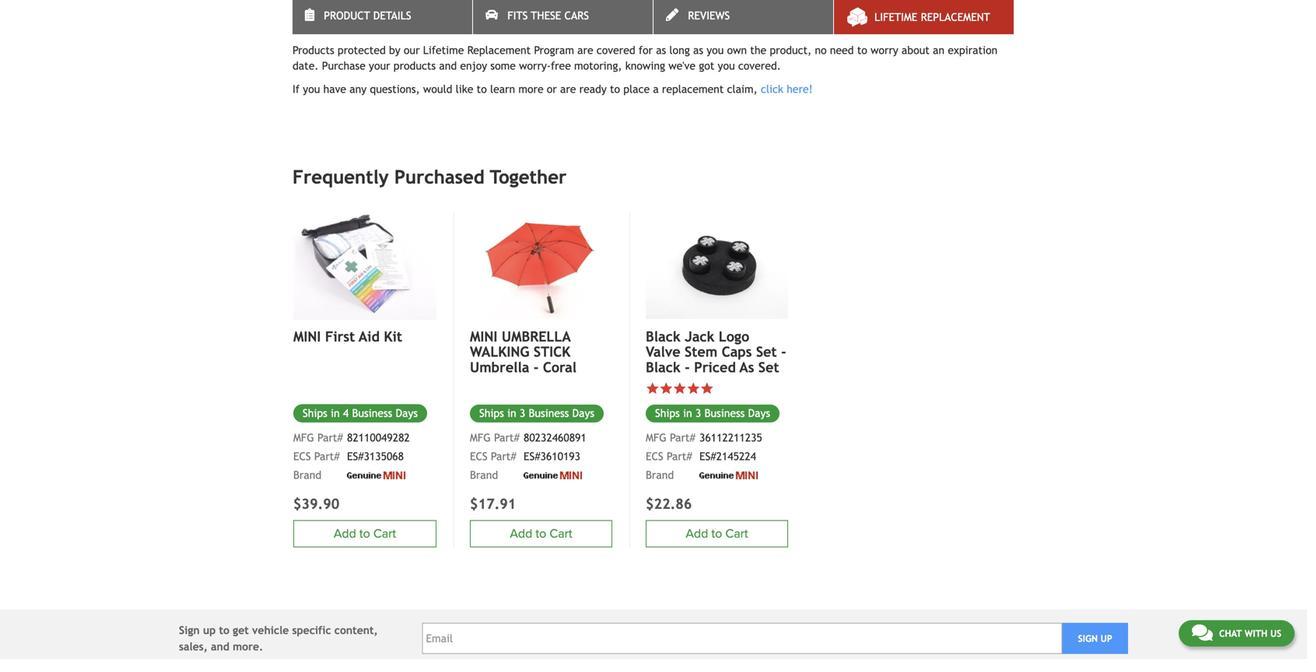 Task type: vqa. For each thing, say whether or not it's contained in the screenshot.
Ships
yes



Task type: locate. For each thing, give the bounding box(es) containing it.
1 horizontal spatial 3
[[696, 407, 702, 419]]

are up motoring,
[[578, 44, 594, 56]]

2 as from the left
[[693, 44, 704, 56]]

1 vertical spatial and
[[211, 641, 230, 653]]

1 vertical spatial program
[[534, 44, 574, 56]]

add to cart button down the $39.90
[[293, 520, 437, 548]]

protected
[[338, 44, 386, 56]]

2 add from the left
[[510, 527, 533, 541]]

some
[[491, 60, 516, 72]]

0 horizontal spatial -
[[534, 359, 539, 376]]

ready
[[580, 83, 607, 95]]

up for sign up to get vehicle specific content, sales, and more.
[[203, 624, 216, 637]]

0 horizontal spatial replacement
[[468, 44, 531, 56]]

days up "80232460891"
[[573, 407, 595, 419]]

comments image
[[1192, 623, 1213, 642]]

1 horizontal spatial cart
[[550, 527, 573, 541]]

mini umbrella walking stick umbrella - coral link
[[470, 328, 613, 376]]

you down own
[[718, 60, 735, 72]]

replacement up some
[[468, 44, 531, 56]]

ships down umbrella
[[479, 407, 504, 419]]

set
[[756, 344, 777, 360], [759, 359, 779, 376]]

2 ecs from the left
[[470, 450, 488, 463]]

2 star image from the left
[[687, 382, 701, 395]]

2 horizontal spatial ships
[[655, 407, 680, 419]]

brand inside mfg part# 82110049282 ecs part# es#3135068 brand
[[293, 469, 322, 482]]

0 vertical spatial and
[[439, 60, 457, 72]]

0 horizontal spatial lifetime
[[423, 44, 464, 56]]

0 horizontal spatial up
[[203, 624, 216, 637]]

get
[[233, 624, 249, 637]]

ecs up the $39.90
[[293, 450, 311, 463]]

ships left "4"
[[303, 407, 328, 419]]

place
[[624, 83, 650, 95]]

es#2145224
[[700, 450, 757, 463]]

black left stem
[[646, 359, 681, 376]]

walking
[[470, 344, 530, 360]]

frequently purchased together
[[293, 166, 567, 188]]

2 horizontal spatial ecs
[[646, 450, 664, 463]]

brand for $39.90
[[293, 469, 322, 482]]

genuine mini image down es#3610193
[[524, 472, 582, 479]]

3 brand from the left
[[646, 469, 674, 482]]

1 black from the top
[[646, 328, 681, 345]]

1 horizontal spatial brand
[[470, 469, 498, 482]]

1 horizontal spatial -
[[685, 359, 690, 376]]

2 horizontal spatial replacement
[[921, 11, 991, 23]]

1 horizontal spatial as
[[693, 44, 704, 56]]

ships in 3 business days up "80232460891"
[[479, 407, 595, 419]]

lifetime
[[875, 11, 918, 23], [523, 12, 584, 30], [423, 44, 464, 56]]

have
[[323, 83, 346, 95]]

0 vertical spatial you
[[707, 44, 724, 56]]

1 add from the left
[[334, 527, 356, 541]]

black
[[646, 328, 681, 345], [646, 359, 681, 376]]

ecs inside mfg part# 80232460891 ecs part# es#3610193 brand
[[470, 450, 488, 463]]

reviews
[[688, 9, 730, 22]]

1 mini from the left
[[293, 328, 321, 345]]

add to cart button
[[293, 520, 437, 548], [470, 520, 613, 548], [646, 520, 788, 548]]

1 days from the left
[[396, 407, 418, 419]]

0 horizontal spatial add to cart
[[334, 527, 396, 541]]

add to cart down $22.86
[[686, 527, 748, 541]]

2 horizontal spatial add
[[686, 527, 709, 541]]

0 horizontal spatial mini
[[293, 328, 321, 345]]

up for sign up
[[1101, 633, 1113, 644]]

1 horizontal spatial ships
[[479, 407, 504, 419]]

as up the got
[[693, 44, 704, 56]]

1 brand from the left
[[293, 469, 322, 482]]

as
[[740, 359, 754, 376]]

as right for
[[656, 44, 666, 56]]

1 vertical spatial black
[[646, 359, 681, 376]]

any
[[350, 83, 367, 95]]

and
[[439, 60, 457, 72], [211, 641, 230, 653]]

fits these cars
[[508, 9, 589, 22]]

business up "80232460891"
[[529, 407, 569, 419]]

0 horizontal spatial 3
[[520, 407, 526, 419]]

would
[[423, 83, 453, 95]]

3 up "80232460891"
[[520, 407, 526, 419]]

1 horizontal spatial sign
[[1078, 633, 1098, 644]]

1 genuine mini image from the left
[[347, 472, 406, 479]]

mini left first
[[293, 328, 321, 345]]

in up mfg part# 36112211235 ecs part# es#2145224 brand
[[683, 407, 693, 419]]

2 3 from the left
[[696, 407, 702, 419]]

ships
[[303, 407, 328, 419], [479, 407, 504, 419], [655, 407, 680, 419]]

in
[[331, 407, 340, 419], [508, 407, 517, 419], [683, 407, 693, 419]]

mini umbrella walking stick umbrella - coral image
[[470, 212, 613, 319]]

1 in from the left
[[331, 407, 340, 419]]

36112211235
[[700, 432, 763, 444]]

1 horizontal spatial genuine mini image
[[524, 472, 582, 479]]

2 ships from the left
[[479, 407, 504, 419]]

2 horizontal spatial business
[[705, 407, 745, 419]]

aid
[[359, 328, 380, 345]]

2 horizontal spatial days
[[748, 407, 771, 419]]

0 horizontal spatial genuine mini image
[[347, 472, 406, 479]]

days
[[396, 407, 418, 419], [573, 407, 595, 419], [748, 407, 771, 419]]

add to cart down $17.91
[[510, 527, 573, 541]]

brand up $22.86
[[646, 469, 674, 482]]

black left jack
[[646, 328, 681, 345]]

brand up $17.91
[[470, 469, 498, 482]]

1 ships in 3 business days from the left
[[479, 407, 595, 419]]

3 ecs from the left
[[646, 450, 664, 463]]

our
[[404, 44, 420, 56]]

add to cart down the $39.90
[[334, 527, 396, 541]]

2 cart from the left
[[550, 527, 573, 541]]

sign
[[179, 624, 200, 637], [1078, 633, 1098, 644]]

brand inside mfg part# 80232460891 ecs part# es#3610193 brand
[[470, 469, 498, 482]]

part#
[[318, 432, 343, 444], [494, 432, 520, 444], [670, 432, 696, 444], [314, 450, 340, 463], [491, 450, 517, 463], [667, 450, 692, 463]]

part# up $17.91
[[491, 450, 517, 463]]

frequently
[[293, 166, 389, 188]]

genuine mini image down es#3135068
[[347, 472, 406, 479]]

1 horizontal spatial mini
[[470, 328, 498, 345]]

no
[[815, 44, 827, 56]]

content,
[[335, 624, 378, 637]]

- left priced
[[685, 359, 690, 376]]

brand up the $39.90
[[293, 469, 322, 482]]

specific
[[292, 624, 331, 637]]

3 business from the left
[[705, 407, 745, 419]]

2 horizontal spatial genuine mini image
[[700, 472, 758, 479]]

mini first aid kit image
[[293, 212, 437, 320]]

0 horizontal spatial ships
[[303, 407, 328, 419]]

0 horizontal spatial sign
[[179, 624, 200, 637]]

here!
[[787, 83, 813, 95]]

for
[[639, 44, 653, 56]]

1 horizontal spatial add
[[510, 527, 533, 541]]

0 vertical spatial black
[[646, 328, 681, 345]]

1 add to cart from the left
[[334, 527, 396, 541]]

add
[[334, 527, 356, 541], [510, 527, 533, 541], [686, 527, 709, 541]]

1 ecs from the left
[[293, 450, 311, 463]]

program up own
[[689, 12, 749, 30]]

2 horizontal spatial brand
[[646, 469, 674, 482]]

mini for mini umbrella walking stick umbrella - coral
[[470, 328, 498, 345]]

- right as
[[781, 344, 787, 360]]

2 in from the left
[[508, 407, 517, 419]]

are inside products protected by our lifetime replacement program are covered for as long as you own the product, no need to worry about an expiration date. purchase your products and enjoy some worry-free motoring, knowing we've got you covered.
[[578, 44, 594, 56]]

0 horizontal spatial brand
[[293, 469, 322, 482]]

3 genuine mini image from the left
[[700, 472, 758, 479]]

up
[[203, 624, 216, 637], [1101, 633, 1113, 644]]

add down the $39.90
[[334, 527, 356, 541]]

ships for mini first aid kit
[[303, 407, 328, 419]]

are right or
[[560, 83, 576, 95]]

sign inside sign up to get vehicle specific content, sales, and more.
[[179, 624, 200, 637]]

jack
[[685, 328, 715, 345]]

mfg inside mfg part# 36112211235 ecs part# es#2145224 brand
[[646, 432, 667, 444]]

star image down priced
[[687, 382, 701, 395]]

2 horizontal spatial add to cart
[[686, 527, 748, 541]]

1 horizontal spatial business
[[529, 407, 569, 419]]

add down $22.86
[[686, 527, 709, 541]]

0 horizontal spatial days
[[396, 407, 418, 419]]

you right 'if'
[[303, 83, 320, 95]]

add to cart button for $17.91
[[470, 520, 613, 548]]

0 horizontal spatial add
[[334, 527, 356, 541]]

lifetime replacement
[[875, 11, 991, 23]]

1 horizontal spatial add to cart button
[[470, 520, 613, 548]]

up inside sign up to get vehicle specific content, sales, and more.
[[203, 624, 216, 637]]

fits these cars link
[[473, 0, 653, 34]]

2 add to cart from the left
[[510, 527, 573, 541]]

part# down ships in 4 business days
[[318, 432, 343, 444]]

2 mfg from the left
[[470, 432, 491, 444]]

up inside button
[[1101, 633, 1113, 644]]

business up 82110049282
[[352, 407, 393, 419]]

program
[[689, 12, 749, 30], [534, 44, 574, 56]]

days up 36112211235
[[748, 407, 771, 419]]

3 add to cart from the left
[[686, 527, 748, 541]]

ecs inside mfg part# 82110049282 ecs part# es#3135068 brand
[[293, 450, 311, 463]]

sign for sign up to get vehicle specific content, sales, and more.
[[179, 624, 200, 637]]

1 horizontal spatial ships in 3 business days
[[655, 407, 771, 419]]

2 horizontal spatial add to cart button
[[646, 520, 788, 548]]

2 ships in 3 business days from the left
[[655, 407, 771, 419]]

mfg part# 82110049282 ecs part# es#3135068 brand
[[293, 432, 410, 482]]

in left "4"
[[331, 407, 340, 419]]

reviews link
[[654, 0, 834, 34]]

0 horizontal spatial ecs
[[293, 450, 311, 463]]

1 add to cart button from the left
[[293, 520, 437, 548]]

program up 'free'
[[534, 44, 574, 56]]

sign up to get vehicle specific content, sales, and more.
[[179, 624, 378, 653]]

2 horizontal spatial cart
[[726, 527, 748, 541]]

1 cart from the left
[[374, 527, 396, 541]]

mini umbrella walking stick umbrella - coral
[[470, 328, 577, 376]]

2 horizontal spatial lifetime
[[875, 11, 918, 23]]

1 ships from the left
[[303, 407, 328, 419]]

1 horizontal spatial ecs
[[470, 450, 488, 463]]

replacement up an
[[921, 11, 991, 23]]

3 up 36112211235
[[696, 407, 702, 419]]

1 horizontal spatial are
[[578, 44, 594, 56]]

mfg up $17.91
[[470, 432, 491, 444]]

days for mini first aid kit
[[396, 407, 418, 419]]

caps
[[722, 344, 752, 360]]

0 horizontal spatial in
[[331, 407, 340, 419]]

products protected by our lifetime replacement program are covered for as long as you own the product, no need to worry about an expiration date. purchase your products and enjoy some worry-free motoring, knowing we've got you covered.
[[293, 44, 998, 72]]

click
[[761, 83, 784, 95]]

0 horizontal spatial as
[[656, 44, 666, 56]]

in up mfg part# 80232460891 ecs part# es#3610193 brand
[[508, 407, 517, 419]]

1 vertical spatial you
[[718, 60, 735, 72]]

we've
[[669, 60, 696, 72]]

as
[[656, 44, 666, 56], [693, 44, 704, 56]]

add to cart button down $17.91
[[470, 520, 613, 548]]

2 add to cart button from the left
[[470, 520, 613, 548]]

expiration
[[948, 44, 998, 56]]

ecs for $39.90
[[293, 450, 311, 463]]

0 horizontal spatial ships in 3 business days
[[479, 407, 595, 419]]

details
[[373, 9, 411, 22]]

$22.86
[[646, 496, 692, 512]]

2 mini from the left
[[470, 328, 498, 345]]

1 horizontal spatial and
[[439, 60, 457, 72]]

1 vertical spatial are
[[560, 83, 576, 95]]

2 brand from the left
[[470, 469, 498, 482]]

0 horizontal spatial mfg
[[293, 432, 314, 444]]

mfg up $22.86
[[646, 432, 667, 444]]

ships for mini umbrella walking stick umbrella - coral
[[479, 407, 504, 419]]

sign inside button
[[1078, 633, 1098, 644]]

2 horizontal spatial mfg
[[646, 432, 667, 444]]

add to cart button down $22.86
[[646, 520, 788, 548]]

business up 36112211235
[[705, 407, 745, 419]]

3
[[520, 407, 526, 419], [696, 407, 702, 419]]

and up would
[[439, 60, 457, 72]]

1 horizontal spatial add to cart
[[510, 527, 573, 541]]

genuine mini image
[[347, 472, 406, 479], [524, 472, 582, 479], [700, 472, 758, 479]]

1 business from the left
[[352, 407, 393, 419]]

purchased
[[394, 166, 485, 188]]

in for walking
[[508, 407, 517, 419]]

0 vertical spatial are
[[578, 44, 594, 56]]

1 horizontal spatial days
[[573, 407, 595, 419]]

es#3610193
[[524, 450, 581, 463]]

1 horizontal spatial in
[[508, 407, 517, 419]]

add for $17.91
[[510, 527, 533, 541]]

star image
[[646, 382, 660, 395], [660, 382, 673, 395], [701, 382, 714, 395]]

to inside products protected by our lifetime replacement program are covered for as long as you own the product, no need to worry about an expiration date. purchase your products and enjoy some worry-free motoring, knowing we've got you covered.
[[858, 44, 868, 56]]

ecs up $17.91
[[470, 450, 488, 463]]

2 vertical spatial you
[[303, 83, 320, 95]]

2 days from the left
[[573, 407, 595, 419]]

2 business from the left
[[529, 407, 569, 419]]

mfg
[[293, 432, 314, 444], [470, 432, 491, 444], [646, 432, 667, 444]]

learn
[[490, 83, 515, 95]]

genuine mini image down 'es#2145224'
[[700, 472, 758, 479]]

our
[[492, 12, 519, 30]]

1 mfg from the left
[[293, 432, 314, 444]]

- left coral
[[534, 359, 539, 376]]

mfg down ships in 4 business days
[[293, 432, 314, 444]]

2 horizontal spatial -
[[781, 344, 787, 360]]

0 horizontal spatial cart
[[374, 527, 396, 541]]

0 horizontal spatial add to cart button
[[293, 520, 437, 548]]

ships in 3 business days
[[479, 407, 595, 419], [655, 407, 771, 419]]

add down $17.91
[[510, 527, 533, 541]]

part# left 36112211235
[[670, 432, 696, 444]]

star image down valve
[[673, 382, 687, 395]]

about
[[902, 44, 930, 56]]

you up the got
[[707, 44, 724, 56]]

0 vertical spatial program
[[689, 12, 749, 30]]

2 genuine mini image from the left
[[524, 472, 582, 479]]

1 horizontal spatial up
[[1101, 633, 1113, 644]]

days up 82110049282
[[396, 407, 418, 419]]

add to cart for $39.90
[[334, 527, 396, 541]]

mfg inside mfg part# 80232460891 ecs part# es#3610193 brand
[[470, 432, 491, 444]]

your
[[369, 60, 390, 72]]

genuine mini image for $39.90
[[347, 472, 406, 479]]

0 horizontal spatial program
[[534, 44, 574, 56]]

replacement
[[662, 83, 724, 95]]

2 horizontal spatial in
[[683, 407, 693, 419]]

mfg for $39.90
[[293, 432, 314, 444]]

mini inside mini umbrella walking stick umbrella - coral
[[470, 328, 498, 345]]

program inside products protected by our lifetime replacement program are covered for as long as you own the product, no need to worry about an expiration date. purchase your products and enjoy some worry-free motoring, knowing we've got you covered.
[[534, 44, 574, 56]]

replacement up for
[[589, 12, 684, 30]]

product
[[324, 9, 370, 22], [327, 12, 384, 30]]

ships up mfg part# 36112211235 ecs part# es#2145224 brand
[[655, 407, 680, 419]]

genuine mini image for $17.91
[[524, 472, 582, 479]]

covered
[[405, 12, 465, 30]]

and right sales,
[[211, 641, 230, 653]]

or
[[547, 83, 557, 95]]

mini up umbrella
[[470, 328, 498, 345]]

mfg inside mfg part# 82110049282 ecs part# es#3135068 brand
[[293, 432, 314, 444]]

3 add from the left
[[686, 527, 709, 541]]

star image
[[673, 382, 687, 395], [687, 382, 701, 395]]

1 horizontal spatial mfg
[[470, 432, 491, 444]]

3 mfg from the left
[[646, 432, 667, 444]]

ecs up $22.86
[[646, 450, 664, 463]]

0 horizontal spatial business
[[352, 407, 393, 419]]

ships in 3 business days up 36112211235
[[655, 407, 771, 419]]

0 horizontal spatial and
[[211, 641, 230, 653]]



Task type: describe. For each thing, give the bounding box(es) containing it.
3 in from the left
[[683, 407, 693, 419]]

if you have any questions, would like to learn more or are ready to place a replacement claim, click here!
[[293, 83, 813, 95]]

brand for $17.91
[[470, 469, 498, 482]]

cars
[[565, 9, 589, 22]]

to inside sign up to get vehicle specific content, sales, and more.
[[219, 624, 230, 637]]

1 horizontal spatial program
[[689, 12, 749, 30]]

products
[[394, 60, 436, 72]]

date.
[[293, 60, 319, 72]]

mfg for $17.91
[[470, 432, 491, 444]]

0 horizontal spatial are
[[560, 83, 576, 95]]

3 cart from the left
[[726, 527, 748, 541]]

lifetime replacement link
[[834, 0, 1014, 34]]

cart for $17.91
[[550, 527, 573, 541]]

if
[[293, 83, 300, 95]]

1 as from the left
[[656, 44, 666, 56]]

stick
[[534, 344, 571, 360]]

chat with us link
[[1179, 620, 1295, 647]]

ecs for $17.91
[[470, 450, 488, 463]]

$17.91
[[470, 496, 516, 512]]

this
[[293, 12, 323, 30]]

replacement inside products protected by our lifetime replacement program are covered for as long as you own the product, no need to worry about an expiration date. purchase your products and enjoy some worry-free motoring, knowing we've got you covered.
[[468, 44, 531, 56]]

fits
[[508, 9, 528, 22]]

1 star image from the left
[[646, 382, 660, 395]]

3 add to cart button from the left
[[646, 520, 788, 548]]

mfg part# 80232460891 ecs part# es#3610193 brand
[[470, 432, 587, 482]]

mfg part# 36112211235 ecs part# es#2145224 brand
[[646, 432, 763, 482]]

sign up
[[1078, 633, 1113, 644]]

and inside sign up to get vehicle specific content, sales, and more.
[[211, 641, 230, 653]]

business for mini umbrella walking stick umbrella - coral
[[529, 407, 569, 419]]

logo
[[719, 328, 750, 345]]

1 horizontal spatial replacement
[[589, 12, 684, 30]]

kit
[[384, 328, 402, 345]]

claim,
[[727, 83, 758, 95]]

1 3 from the left
[[520, 407, 526, 419]]

1 horizontal spatial lifetime
[[523, 12, 584, 30]]

umbrella
[[502, 328, 571, 345]]

80232460891
[[524, 432, 587, 444]]

the
[[751, 44, 767, 56]]

more
[[519, 83, 544, 95]]

chat with us
[[1220, 628, 1282, 639]]

black jack logo valve stem caps set - black - priced as set link
[[646, 328, 788, 376]]

sign up button
[[1063, 623, 1129, 654]]

82110049282
[[347, 432, 410, 444]]

enjoy
[[460, 60, 487, 72]]

part# up $22.86
[[667, 450, 692, 463]]

1 star image from the left
[[673, 382, 687, 395]]

2 star image from the left
[[660, 382, 673, 395]]

Email email field
[[422, 623, 1063, 654]]

product details
[[324, 9, 411, 22]]

sales,
[[179, 641, 208, 653]]

like
[[456, 83, 474, 95]]

valve
[[646, 344, 681, 360]]

worry
[[871, 44, 899, 56]]

in for aid
[[331, 407, 340, 419]]

and inside products protected by our lifetime replacement program are covered for as long as you own the product, no need to worry about an expiration date. purchase your products and enjoy some worry-free motoring, knowing we've got you covered.
[[439, 60, 457, 72]]

coral
[[543, 359, 577, 376]]

knowing
[[626, 60, 666, 72]]

4
[[343, 407, 349, 419]]

free
[[551, 60, 571, 72]]

covered
[[597, 44, 636, 56]]

purchase
[[322, 60, 366, 72]]

click here! link
[[761, 83, 813, 95]]

motoring,
[[574, 60, 622, 72]]

part# up the $39.90
[[314, 450, 340, 463]]

product,
[[770, 44, 812, 56]]

business for mini first aid kit
[[352, 407, 393, 419]]

chat
[[1220, 628, 1242, 639]]

together
[[490, 166, 567, 188]]

- inside mini umbrella walking stick umbrella - coral
[[534, 359, 539, 376]]

need
[[830, 44, 854, 56]]

2 black from the top
[[646, 359, 681, 376]]

mini first aid kit link
[[293, 328, 437, 345]]

by
[[389, 44, 401, 56]]

cart for $39.90
[[374, 527, 396, 541]]

first
[[325, 328, 355, 345]]

lifetime inside lifetime replacement link
[[875, 11, 918, 23]]

product details link
[[293, 0, 472, 34]]

is
[[389, 12, 400, 30]]

this product is covered by our lifetime replacement program
[[293, 12, 749, 30]]

worry-
[[519, 60, 551, 72]]

questions,
[[370, 83, 420, 95]]

days for mini umbrella walking stick umbrella - coral
[[573, 407, 595, 419]]

3 star image from the left
[[701, 382, 714, 395]]

an
[[933, 44, 945, 56]]

part# left "80232460891"
[[494, 432, 520, 444]]

$39.90
[[293, 496, 340, 512]]

add for $39.90
[[334, 527, 356, 541]]

mini for mini first aid kit
[[293, 328, 321, 345]]

more.
[[233, 641, 263, 653]]

lifetime inside products protected by our lifetime replacement program are covered for as long as you own the product, no need to worry about an expiration date. purchase your products and enjoy some worry-free motoring, knowing we've got you covered.
[[423, 44, 464, 56]]

stem
[[685, 344, 718, 360]]

own
[[727, 44, 747, 56]]

mini first aid kit
[[293, 328, 402, 345]]

add to cart button for $39.90
[[293, 520, 437, 548]]

ships in 4 business days
[[303, 407, 418, 419]]

brand inside mfg part# 36112211235 ecs part# es#2145224 brand
[[646, 469, 674, 482]]

sign for sign up
[[1078, 633, 1098, 644]]

black jack logo valve stem caps set - black - priced as set image
[[646, 212, 788, 319]]

ecs inside mfg part# 36112211235 ecs part# es#2145224 brand
[[646, 450, 664, 463]]

products
[[293, 44, 334, 56]]

with
[[1245, 628, 1268, 639]]

3 days from the left
[[748, 407, 771, 419]]

add to cart for $17.91
[[510, 527, 573, 541]]

got
[[699, 60, 715, 72]]

3 ships from the left
[[655, 407, 680, 419]]

es#3135068
[[347, 450, 404, 463]]

us
[[1271, 628, 1282, 639]]



